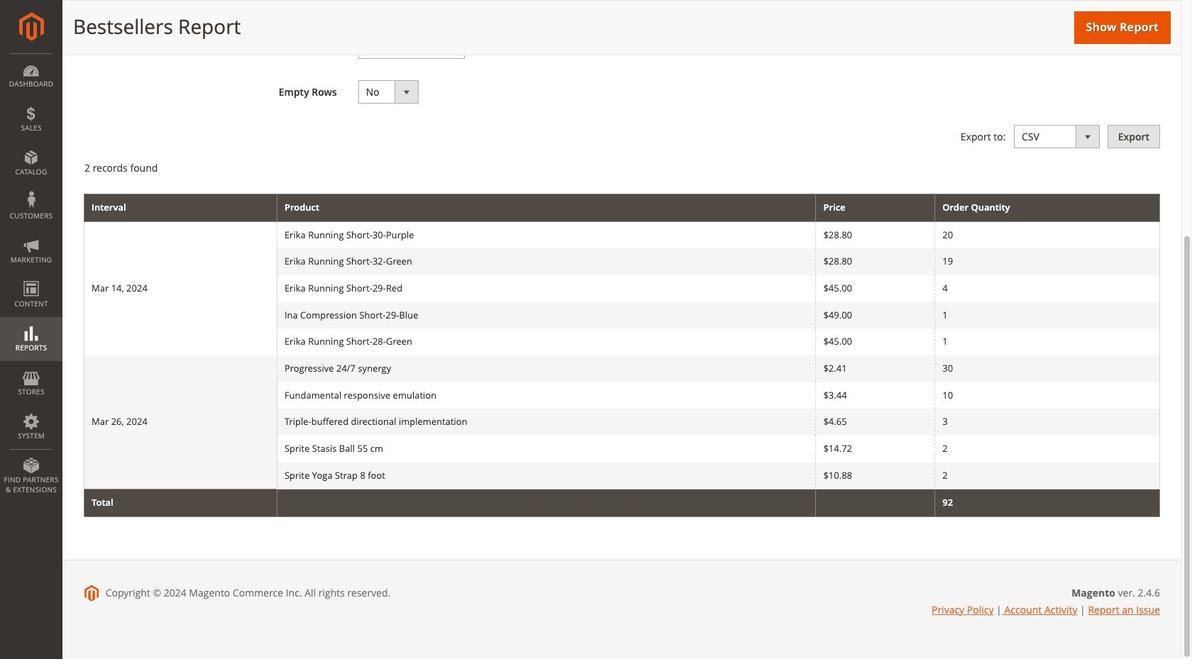 Task type: vqa. For each thing, say whether or not it's contained in the screenshot.
menu
no



Task type: locate. For each thing, give the bounding box(es) containing it.
magento admin panel image
[[19, 12, 44, 41]]

menu bar
[[0, 53, 62, 502]]

None text field
[[358, 0, 465, 14]]

None text field
[[358, 35, 465, 59]]



